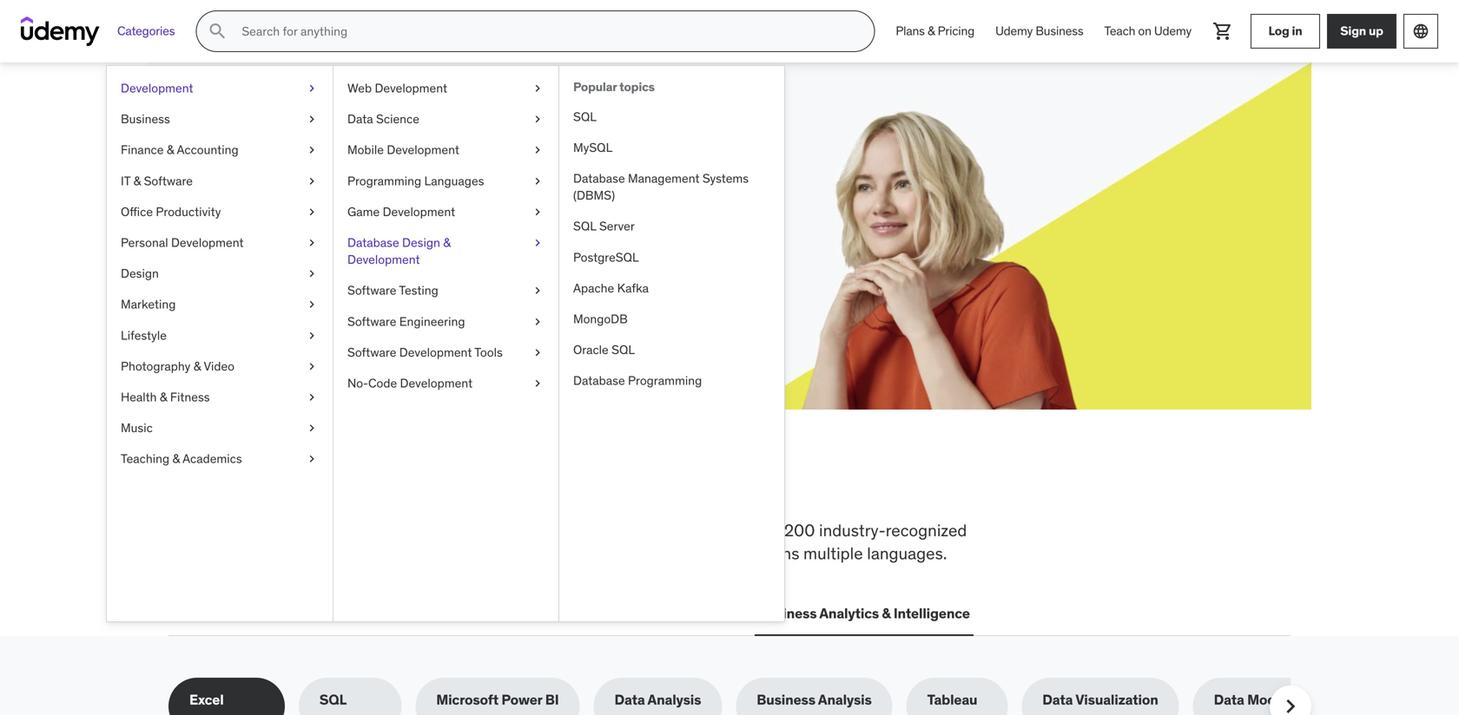 Task type: vqa. For each thing, say whether or not it's contained in the screenshot.
"Video & Mobile Marketing" ELEMENT
no



Task type: describe. For each thing, give the bounding box(es) containing it.
development for web development link on the top left of the page
[[375, 80, 447, 96]]

programming languages
[[348, 173, 484, 189]]

mongodb
[[573, 311, 628, 327]]

xsmall image for programming languages
[[531, 173, 545, 190]]

popular
[[573, 79, 617, 95]]

software for software development tools
[[348, 345, 397, 360]]

(dbms)
[[573, 188, 615, 203]]

kafka
[[617, 281, 649, 296]]

2 vertical spatial database
[[573, 373, 625, 389]]

xsmall image for development
[[305, 80, 319, 97]]

choose a language image
[[1413, 23, 1430, 40]]

& for fitness
[[160, 390, 167, 405]]

xsmall image for teaching & academics
[[305, 451, 319, 468]]

all
[[169, 463, 220, 508]]

industry-
[[819, 520, 886, 541]]

development for "game development" link
[[383, 204, 455, 220]]

database for development
[[348, 235, 399, 251]]

design inside database design & development
[[402, 235, 440, 251]]

& for academics
[[172, 451, 180, 467]]

teaching
[[121, 451, 170, 467]]

topics,
[[502, 520, 551, 541]]

accounting
[[177, 142, 239, 158]]

xsmall image for software engineering
[[531, 313, 545, 330]]

& for accounting
[[167, 142, 174, 158]]

potential
[[311, 181, 366, 199]]

data science for data science link
[[348, 111, 420, 127]]

mysql
[[573, 140, 613, 155]]

business for business analytics & intelligence
[[758, 605, 817, 623]]

database design & development link
[[334, 228, 559, 276]]

tableau
[[928, 692, 978, 710]]

code
[[368, 376, 397, 391]]

certifications
[[327, 605, 415, 623]]

xsmall image for game development
[[531, 204, 545, 221]]

supports
[[359, 544, 425, 564]]

up
[[1369, 23, 1384, 39]]

data modeling
[[1214, 692, 1309, 710]]

sql inside topic filters element
[[320, 692, 347, 710]]

academics
[[183, 451, 242, 467]]

mobile
[[348, 142, 384, 158]]

xsmall image for music
[[305, 420, 319, 437]]

plans & pricing
[[896, 23, 975, 39]]

finance & accounting link
[[107, 135, 333, 166]]

software development tools link
[[334, 337, 559, 368]]

business for business
[[121, 111, 170, 127]]

it for it certifications
[[312, 605, 324, 623]]

spans
[[756, 544, 800, 564]]

certifications,
[[169, 544, 269, 564]]

xsmall image for mobile development
[[531, 142, 545, 159]]

starting
[[459, 181, 509, 199]]

xsmall image for personal development
[[305, 235, 319, 252]]

no-code development link
[[334, 368, 559, 399]]

on
[[1139, 23, 1152, 39]]

web for web development button
[[172, 605, 201, 623]]

to
[[412, 520, 427, 541]]

critical
[[239, 520, 288, 541]]

web development for web development button
[[172, 605, 291, 623]]

0 horizontal spatial design
[[121, 266, 159, 282]]

office
[[121, 204, 153, 220]]

bi
[[545, 692, 559, 710]]

testing
[[399, 283, 439, 299]]

xsmall image for software development tools
[[531, 344, 545, 361]]

xsmall image for lifestyle
[[305, 327, 319, 344]]

1 vertical spatial your
[[281, 181, 308, 199]]

software engineering link
[[334, 306, 559, 337]]

teaching & academics
[[121, 451, 242, 467]]

sign
[[1341, 23, 1367, 39]]

xsmall image for business
[[305, 111, 319, 128]]

technical
[[431, 520, 498, 541]]

data science for data science button
[[528, 605, 613, 623]]

health
[[121, 390, 157, 405]]

marketing
[[121, 297, 176, 312]]

log
[[1269, 23, 1290, 39]]

udemy business link
[[985, 10, 1094, 52]]

marketing link
[[107, 289, 333, 320]]

development for software development tools link
[[399, 345, 472, 360]]

software for software testing
[[348, 283, 397, 299]]

data up mobile
[[348, 111, 373, 127]]

rounded
[[465, 544, 526, 564]]

xsmall image for web development
[[531, 80, 545, 97]]

music link
[[107, 413, 333, 444]]

game development
[[348, 204, 455, 220]]

analysis for business analysis
[[818, 692, 872, 710]]

2 udemy from the left
[[1155, 23, 1192, 39]]

including
[[555, 520, 622, 541]]

database design & development element
[[559, 66, 785, 622]]

software up office productivity
[[144, 173, 193, 189]]

development link
[[107, 73, 333, 104]]

xsmall image for no-code development
[[531, 375, 545, 392]]

intelligence
[[894, 605, 970, 623]]

xsmall image for database design & development
[[531, 235, 545, 252]]

and
[[725, 544, 752, 564]]

productivity
[[156, 204, 221, 220]]

log in
[[1269, 23, 1303, 39]]

web development link
[[334, 73, 559, 104]]

software development tools
[[348, 345, 503, 360]]

0 horizontal spatial in
[[547, 463, 581, 508]]

it certifications
[[312, 605, 415, 623]]

languages.
[[867, 544, 947, 564]]

xsmall image for marketing
[[305, 296, 319, 313]]

development inside database design & development
[[348, 252, 420, 268]]

web development for web development link on the top left of the page
[[348, 80, 447, 96]]

sql server link
[[560, 211, 785, 242]]

game
[[348, 204, 380, 220]]

sign up link
[[1328, 14, 1397, 49]]

categories
[[117, 23, 175, 39]]

Search for anything text field
[[238, 17, 853, 46]]

teaching & academics link
[[107, 444, 333, 475]]

skills inside covering critical workplace skills to technical topics, including prep content for over 200 industry-recognized certifications, our catalog supports well-rounded professional development and spans multiple languages.
[[372, 520, 409, 541]]

sql server
[[573, 219, 635, 234]]

no-code development
[[348, 376, 473, 391]]

server
[[599, 219, 635, 234]]

web development button
[[169, 594, 295, 635]]

log in link
[[1251, 14, 1321, 49]]

game development link
[[334, 197, 559, 228]]

postgresql
[[573, 250, 639, 265]]

development for mobile development link
[[387, 142, 460, 158]]

it & software
[[121, 173, 193, 189]]

data science link
[[334, 104, 559, 135]]

shopping cart with 0 items image
[[1213, 21, 1234, 42]]

xsmall image for data science
[[531, 111, 545, 128]]

design link
[[107, 259, 333, 289]]

200
[[785, 520, 815, 541]]

mobile development
[[348, 142, 460, 158]]

software engineering
[[348, 314, 465, 330]]

data inside button
[[528, 605, 559, 623]]

programming languages link
[[334, 166, 559, 197]]

xsmall image for software testing
[[531, 283, 545, 300]]

business analysis
[[757, 692, 872, 710]]



Task type: locate. For each thing, give the bounding box(es) containing it.
udemy right on
[[1155, 23, 1192, 39]]

lifestyle
[[121, 328, 167, 343]]

sign up
[[1341, 23, 1384, 39]]

0 horizontal spatial analysis
[[648, 692, 701, 710]]

xsmall image inside no-code development link
[[531, 375, 545, 392]]

database design & development
[[348, 235, 451, 268]]

development down "office productivity" link
[[171, 235, 244, 251]]

xsmall image inside finance & accounting link
[[305, 142, 319, 159]]

personal
[[121, 235, 168, 251]]

for inside "skills for your future expand your potential with a course. starting at just $12.99 through dec 15."
[[314, 138, 355, 174]]

1 analysis from the left
[[648, 692, 701, 710]]

it inside button
[[312, 605, 324, 623]]

analysis for data analysis
[[648, 692, 701, 710]]

0 horizontal spatial web
[[172, 605, 201, 623]]

web development up data science link
[[348, 80, 447, 96]]

xsmall image for it & software
[[305, 173, 319, 190]]

business for business analysis
[[757, 692, 816, 710]]

database for (dbms)
[[573, 171, 625, 186]]

business analytics & intelligence
[[758, 605, 970, 623]]

science up mobile development
[[376, 111, 420, 127]]

development up data science link
[[375, 80, 447, 96]]

covering
[[169, 520, 235, 541]]

over
[[749, 520, 781, 541]]

development down certifications,
[[204, 605, 291, 623]]

& left video
[[194, 359, 201, 374]]

finance
[[121, 142, 164, 158]]

xsmall image
[[305, 80, 319, 97], [531, 80, 545, 97], [531, 111, 545, 128], [305, 142, 319, 159], [531, 173, 545, 190], [531, 204, 545, 221], [305, 235, 319, 252], [531, 235, 545, 252], [305, 265, 319, 283], [531, 283, 545, 300], [305, 296, 319, 313], [531, 344, 545, 361], [305, 389, 319, 406], [305, 420, 319, 437]]

apache
[[573, 281, 614, 296]]

mobile development link
[[334, 135, 559, 166]]

excel
[[189, 692, 224, 710]]

0 vertical spatial data science
[[348, 111, 420, 127]]

1 horizontal spatial design
[[402, 235, 440, 251]]

0 horizontal spatial web development
[[172, 605, 291, 623]]

1 horizontal spatial in
[[1292, 23, 1303, 39]]

1 horizontal spatial analysis
[[818, 692, 872, 710]]

1 vertical spatial data science
[[528, 605, 613, 623]]

& inside photography & video link
[[194, 359, 201, 374]]

development down categories dropdown button
[[121, 80, 193, 96]]

1 vertical spatial in
[[547, 463, 581, 508]]

xsmall image for health & fitness
[[305, 389, 319, 406]]

design down personal on the left of page
[[121, 266, 159, 282]]

0 vertical spatial skills
[[288, 463, 382, 508]]

& inside database design & development
[[443, 235, 451, 251]]

xsmall image for finance & accounting
[[305, 142, 319, 159]]

& inside business analytics & intelligence button
[[882, 605, 891, 623]]

web development
[[348, 80, 447, 96], [172, 605, 291, 623]]

database up the "(dbms)"
[[573, 171, 625, 186]]

xsmall image inside the programming languages "link"
[[531, 173, 545, 190]]

database inside database management systems (dbms)
[[573, 171, 625, 186]]

programming inside database design & development element
[[628, 373, 702, 389]]

categories button
[[107, 10, 185, 52]]

xsmall image for photography & video
[[305, 358, 319, 375]]

1 horizontal spatial programming
[[628, 373, 702, 389]]

development
[[121, 80, 193, 96], [375, 80, 447, 96], [387, 142, 460, 158], [383, 204, 455, 220], [171, 235, 244, 251], [348, 252, 420, 268], [399, 345, 472, 360], [400, 376, 473, 391], [204, 605, 291, 623]]

skills
[[288, 463, 382, 508], [372, 520, 409, 541]]

0 horizontal spatial programming
[[348, 173, 422, 189]]

software up software engineering
[[348, 283, 397, 299]]

xsmall image inside "design" link
[[305, 265, 319, 283]]

xsmall image inside lifestyle 'link'
[[305, 327, 319, 344]]

1 horizontal spatial udemy
[[1155, 23, 1192, 39]]

& up office at the left top
[[133, 173, 141, 189]]

programming down oracle sql link
[[628, 373, 702, 389]]

database down game
[[348, 235, 399, 251]]

1 horizontal spatial for
[[725, 520, 745, 541]]

udemy image
[[21, 17, 100, 46]]

udemy right pricing
[[996, 23, 1033, 39]]

science for data science link
[[376, 111, 420, 127]]

business analytics & intelligence button
[[755, 594, 974, 635]]

xsmall image inside the health & fitness "link"
[[305, 389, 319, 406]]

& right "plans"
[[928, 23, 935, 39]]

web development inside web development link
[[348, 80, 447, 96]]

1 vertical spatial web development
[[172, 605, 291, 623]]

1 vertical spatial design
[[121, 266, 159, 282]]

communication button
[[631, 594, 741, 635]]

science for data science button
[[562, 605, 613, 623]]

development up software testing
[[348, 252, 420, 268]]

health & fitness
[[121, 390, 210, 405]]

0 horizontal spatial for
[[314, 138, 355, 174]]

engineering
[[399, 314, 465, 330]]

teach
[[1105, 23, 1136, 39]]

xsmall image inside teaching & academics link
[[305, 451, 319, 468]]

udemy business
[[996, 23, 1084, 39]]

& for software
[[133, 173, 141, 189]]

xsmall image inside it & software link
[[305, 173, 319, 190]]

tools
[[475, 345, 503, 360]]

database down oracle sql
[[573, 373, 625, 389]]

1 vertical spatial it
[[312, 605, 324, 623]]

you
[[388, 463, 450, 508]]

& down "game development" link
[[443, 235, 451, 251]]

for up and
[[725, 520, 745, 541]]

workplace
[[292, 520, 368, 541]]

one
[[587, 463, 650, 508]]

business
[[1036, 23, 1084, 39], [121, 111, 170, 127], [758, 605, 817, 623], [757, 692, 816, 710]]

your up with
[[360, 138, 423, 174]]

xsmall image for design
[[305, 265, 319, 283]]

your up the through
[[281, 181, 308, 199]]

data analysis
[[615, 692, 701, 710]]

data science button
[[525, 594, 617, 635]]

software inside "link"
[[348, 283, 397, 299]]

covering critical workplace skills to technical topics, including prep content for over 200 industry-recognized certifications, our catalog supports well-rounded professional development and spans multiple languages.
[[169, 520, 967, 564]]

& inside the plans & pricing link
[[928, 23, 935, 39]]

programming
[[348, 173, 422, 189], [628, 373, 702, 389]]

0 vertical spatial design
[[402, 235, 440, 251]]

it for it & software
[[121, 173, 131, 189]]

office productivity link
[[107, 197, 333, 228]]

xsmall image inside mobile development link
[[531, 142, 545, 159]]

expand
[[231, 181, 278, 199]]

& inside finance & accounting link
[[167, 142, 174, 158]]

0 horizontal spatial data science
[[348, 111, 420, 127]]

1 vertical spatial science
[[562, 605, 613, 623]]

0 horizontal spatial your
[[281, 181, 308, 199]]

software testing link
[[334, 276, 559, 306]]

15.
[[357, 201, 374, 218]]

development inside button
[[204, 605, 291, 623]]

video
[[204, 359, 235, 374]]

skills up supports
[[372, 520, 409, 541]]

data right 'bi'
[[615, 692, 645, 710]]

it up office at the left top
[[121, 173, 131, 189]]

xsmall image inside 'database design & development' link
[[531, 235, 545, 252]]

business link
[[107, 104, 333, 135]]

1 vertical spatial database
[[348, 235, 399, 251]]

in right log
[[1292, 23, 1303, 39]]

at
[[512, 181, 524, 199]]

data left visualization
[[1043, 692, 1073, 710]]

next image
[[1277, 694, 1305, 716]]

1 horizontal spatial your
[[360, 138, 423, 174]]

0 vertical spatial for
[[314, 138, 355, 174]]

1 horizontal spatial web
[[348, 80, 372, 96]]

1 vertical spatial web
[[172, 605, 201, 623]]

recognized
[[886, 520, 967, 541]]

1 horizontal spatial science
[[562, 605, 613, 623]]

1 udemy from the left
[[996, 23, 1033, 39]]

xsmall image
[[305, 111, 319, 128], [531, 142, 545, 159], [305, 173, 319, 190], [305, 204, 319, 221], [531, 313, 545, 330], [305, 327, 319, 344], [305, 358, 319, 375], [531, 375, 545, 392], [305, 451, 319, 468]]

analysis
[[648, 692, 701, 710], [818, 692, 872, 710]]

communication
[[634, 605, 737, 623]]

xsmall image inside software testing "link"
[[531, 283, 545, 300]]

xsmall image inside music link
[[305, 420, 319, 437]]

data left modeling
[[1214, 692, 1245, 710]]

development up programming languages
[[387, 142, 460, 158]]

software down software testing
[[348, 314, 397, 330]]

apache kafka link
[[560, 273, 785, 304]]

web down certifications,
[[172, 605, 201, 623]]

leadership
[[436, 605, 508, 623]]

0 horizontal spatial science
[[376, 111, 420, 127]]

business inside button
[[758, 605, 817, 623]]

lifestyle link
[[107, 320, 333, 351]]

software up code
[[348, 345, 397, 360]]

database management systems (dbms) link
[[560, 163, 785, 211]]

xsmall image inside business link
[[305, 111, 319, 128]]

music
[[121, 421, 153, 436]]

power
[[502, 692, 543, 710]]

0 horizontal spatial udemy
[[996, 23, 1033, 39]]

& for video
[[194, 359, 201, 374]]

0 vertical spatial your
[[360, 138, 423, 174]]

development for personal development link
[[171, 235, 244, 251]]

oracle sql link
[[560, 335, 785, 366]]

xsmall image inside personal development link
[[305, 235, 319, 252]]

submit search image
[[207, 21, 228, 42]]

0 vertical spatial science
[[376, 111, 420, 127]]

analytics
[[820, 605, 879, 623]]

science inside button
[[562, 605, 613, 623]]

programming inside "link"
[[348, 173, 422, 189]]

multiple
[[804, 544, 863, 564]]

sql link
[[560, 101, 785, 132]]

it left certifications
[[312, 605, 324, 623]]

data science up mobile
[[348, 111, 420, 127]]

0 vertical spatial database
[[573, 171, 625, 186]]

& right teaching
[[172, 451, 180, 467]]

in up including
[[547, 463, 581, 508]]

development down software development tools link
[[400, 376, 473, 391]]

for inside covering critical workplace skills to technical topics, including prep content for over 200 industry-recognized certifications, our catalog supports well-rounded professional development and spans multiple languages.
[[725, 520, 745, 541]]

& inside it & software link
[[133, 173, 141, 189]]

xsmall image inside photography & video link
[[305, 358, 319, 375]]

2 analysis from the left
[[818, 692, 872, 710]]

& inside the health & fitness "link"
[[160, 390, 167, 405]]

database management systems (dbms)
[[573, 171, 749, 203]]

1 vertical spatial programming
[[628, 373, 702, 389]]

just
[[528, 181, 550, 199]]

sql
[[573, 109, 597, 125], [573, 219, 597, 234], [612, 342, 635, 358], [320, 692, 347, 710]]

programming up 15.
[[348, 173, 422, 189]]

0 vertical spatial web
[[348, 80, 372, 96]]

teach on udemy
[[1105, 23, 1192, 39]]

topic filters element
[[169, 679, 1329, 716]]

xsmall image inside web development link
[[531, 80, 545, 97]]

data science down professional
[[528, 605, 613, 623]]

for up potential
[[314, 138, 355, 174]]

health & fitness link
[[107, 382, 333, 413]]

science down professional
[[562, 605, 613, 623]]

database inside database design & development
[[348, 235, 399, 251]]

development down engineering
[[399, 345, 472, 360]]

it
[[121, 173, 131, 189], [312, 605, 324, 623]]

0 vertical spatial it
[[121, 173, 131, 189]]

business inside topic filters element
[[757, 692, 816, 710]]

through
[[276, 201, 325, 218]]

xsmall image inside data science link
[[531, 111, 545, 128]]

& right analytics
[[882, 605, 891, 623]]

web inside button
[[172, 605, 201, 623]]

leadership button
[[432, 594, 511, 635]]

teach on udemy link
[[1094, 10, 1202, 52]]

xsmall image inside development link
[[305, 80, 319, 97]]

place
[[656, 463, 747, 508]]

xsmall image inside "office productivity" link
[[305, 204, 319, 221]]

design down game development
[[402, 235, 440, 251]]

xsmall image inside software engineering link
[[531, 313, 545, 330]]

0 horizontal spatial it
[[121, 173, 131, 189]]

dec
[[329, 201, 353, 218]]

languages
[[424, 173, 484, 189]]

software for software engineering
[[348, 314, 397, 330]]

xsmall image inside marketing link
[[305, 296, 319, 313]]

prep
[[626, 520, 660, 541]]

design
[[402, 235, 440, 251], [121, 266, 159, 282]]

popular topics
[[573, 79, 655, 95]]

development for web development button
[[204, 605, 291, 623]]

a
[[399, 181, 407, 199]]

need
[[457, 463, 541, 508]]

web up mobile
[[348, 80, 372, 96]]

$12.99
[[231, 201, 273, 218]]

apache kafka
[[573, 281, 649, 296]]

web development inside web development button
[[172, 605, 291, 623]]

development down course.
[[383, 204, 455, 220]]

0 vertical spatial in
[[1292, 23, 1303, 39]]

data science inside button
[[528, 605, 613, 623]]

mongodb link
[[560, 304, 785, 335]]

1 horizontal spatial data science
[[528, 605, 613, 623]]

0 vertical spatial programming
[[348, 173, 422, 189]]

xsmall image inside software development tools link
[[531, 344, 545, 361]]

& inside teaching & academics link
[[172, 451, 180, 467]]

content
[[664, 520, 721, 541]]

& right finance
[[167, 142, 174, 158]]

xsmall image for office productivity
[[305, 204, 319, 221]]

& right health
[[160, 390, 167, 405]]

web development down certifications,
[[172, 605, 291, 623]]

1 horizontal spatial it
[[312, 605, 324, 623]]

1 vertical spatial skills
[[372, 520, 409, 541]]

skills up the workplace
[[288, 463, 382, 508]]

0 vertical spatial web development
[[348, 80, 447, 96]]

xsmall image inside "game development" link
[[531, 204, 545, 221]]

1 vertical spatial for
[[725, 520, 745, 541]]

data down professional
[[528, 605, 559, 623]]

1 horizontal spatial web development
[[348, 80, 447, 96]]

future
[[428, 138, 513, 174]]

& for pricing
[[928, 23, 935, 39]]

web for web development link on the top left of the page
[[348, 80, 372, 96]]

database
[[573, 171, 625, 186], [348, 235, 399, 251], [573, 373, 625, 389]]



